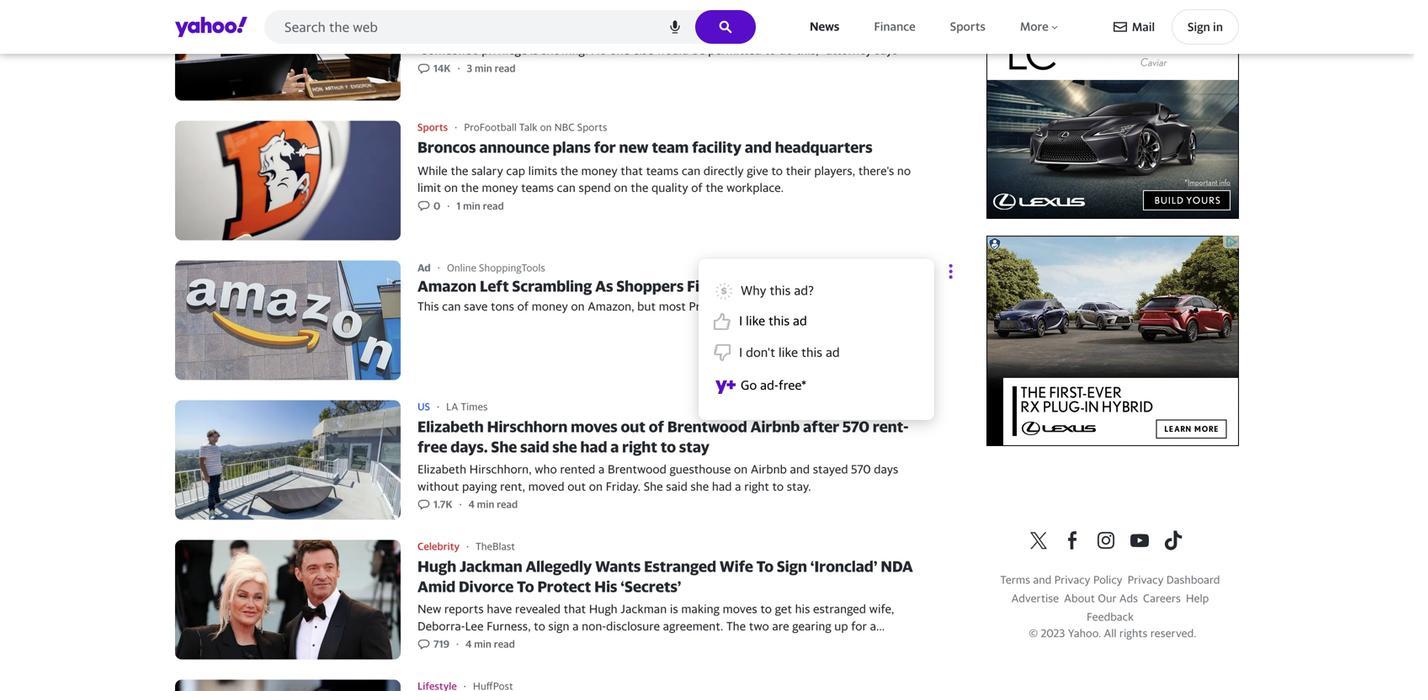 Task type: vqa. For each thing, say whether or not it's contained in the screenshot.
the on
yes



Task type: locate. For each thing, give the bounding box(es) containing it.
like inside button
[[746, 313, 765, 328]]

elizabeth for elizabeth hirschhorn moves out of brentwood airbnb after 570 rent- free days. she said she had a right to stay
[[418, 418, 484, 436]]

1 vertical spatial for
[[851, 619, 867, 633]]

1 vertical spatial sign
[[570, 653, 591, 667]]

0 vertical spatial to
[[757, 557, 774, 575]]

2 elizabeth from the top
[[418, 462, 466, 476]]

and inside "terms and privacy policy privacy dashboard advertise about our ads careers help feedback © 2023 yahoo. all rights reserved."
[[1033, 573, 1052, 586]]

ava.
[[823, 636, 845, 650]]

0 vertical spatial brentwood
[[668, 418, 747, 436]]

on down rented
[[589, 479, 603, 493]]

elizabeth hirschhorn, who rented a brentwood guesthouse on airbnb and stayed 570 days without paying rent, moved out on friday. she said she had a right to stay.
[[418, 462, 899, 493]]

570
[[843, 418, 870, 436], [851, 462, 871, 476]]

hugh
[[418, 557, 456, 575], [589, 602, 618, 616]]

sports for sports
[[950, 19, 986, 33]]

but
[[637, 299, 656, 313]]

1 vertical spatial hugh
[[589, 602, 618, 616]]

brentwood inside "elizabeth hirschhorn, who rented a brentwood guesthouse on airbnb and stayed 570 days without paying rent, moved out on friday. she said she had a right to stay."
[[608, 462, 667, 476]]

to inside while the salary cap limits the money that teams can directly give to their players, there's no limit on the money teams can spend on the quality of the workplace.
[[772, 164, 783, 178]]

elizabeth down the la on the left bottom of page
[[418, 418, 484, 436]]

this down why this ad?
[[769, 313, 790, 328]]

she inside "elizabeth hirschhorn, who rented a brentwood guesthouse on airbnb and stayed 570 days without paying rent, moved out on friday. she said she had a right to stay."
[[644, 479, 663, 493]]

shoppers
[[617, 277, 684, 295]]

ad down ad?
[[793, 313, 807, 328]]

of
[[691, 180, 703, 194], [517, 299, 529, 313], [649, 418, 664, 436]]

that inside while the salary cap limits the money that teams can directly give to their players, there's no limit on the money teams can spend on the quality of the workplace.
[[621, 164, 643, 178]]

lee
[[465, 619, 484, 633]]

teams up quality
[[646, 164, 679, 178]]

divorce
[[418, 636, 457, 650]]

careers link
[[1143, 592, 1181, 605]]

she
[[491, 438, 517, 456], [644, 479, 663, 493]]

she inside elizabeth hirschhorn moves out of brentwood airbnb after 570 rent- free days. she said she had a right to stay
[[491, 438, 517, 456]]

0 horizontal spatial of
[[517, 299, 529, 313]]

0 vertical spatial teams
[[646, 164, 679, 178]]

i down why
[[739, 313, 743, 328]]

· for 14k · 3 min read
[[458, 62, 460, 74]]

of right tons
[[517, 299, 529, 313]]

while
[[418, 164, 448, 178]]

hugh inside hugh jackman allegedly wants estranged wife to sign 'ironclad' nda amid divorce to protect his 'secrets'
[[418, 557, 456, 575]]

prevent
[[658, 653, 699, 667]]

1 horizontal spatial brentwood
[[668, 418, 747, 436]]

view ad options image
[[940, 263, 963, 279]]

after down the lee at the left bottom of page
[[460, 636, 486, 650]]

us
[[418, 401, 430, 412]]

1 horizontal spatial jackman
[[621, 602, 667, 616]]

on right guesthouse
[[734, 462, 748, 476]]

1 horizontal spatial right
[[744, 479, 769, 493]]

save
[[464, 299, 488, 313]]

furness down kids,
[[702, 653, 743, 667]]

feedback
[[1087, 610, 1134, 624]]

2 horizontal spatial out
[[721, 277, 746, 295]]

nda inside new reports have revealed that hugh jackman is making moves to get his estranged wife, deborra-lee furness, to sign a non-disclosure agreement. the two are gearing up for a divorce after being married for 27 years and welcoming two kids, oliver and ava. jackman reportedly wants furness to sign the nda to prevent furness from […]
[[615, 653, 640, 667]]

amazon left scrambling as shoppers find out about secret...
[[418, 277, 856, 295]]

are
[[776, 299, 793, 313], [772, 619, 789, 633]]

out up members
[[721, 277, 746, 295]]

she up hirschhorn,
[[491, 438, 517, 456]]

reports
[[444, 602, 484, 616]]

brentwood up stay
[[668, 418, 747, 436]]

1 vertical spatial about
[[1064, 592, 1095, 605]]

the up 0 · 1 min read at the left top
[[461, 180, 479, 194]]

airbnb inside "elizabeth hirschhorn, who rented a brentwood guesthouse on airbnb and stayed 570 days without paying rent, moved out on friday. she said she had a right to stay."
[[751, 462, 787, 476]]

moved
[[528, 479, 565, 493]]

guesthouse
[[670, 462, 731, 476]]

finance
[[874, 19, 916, 33]]

right left stay.
[[744, 479, 769, 493]]

after down go ad-free* link
[[803, 418, 840, 436]]

0 vertical spatial out
[[721, 277, 746, 295]]

1 horizontal spatial sign
[[1188, 20, 1211, 34]]

ads
[[1120, 592, 1138, 605]]

1 horizontal spatial had
[[712, 479, 732, 493]]

airbnb up stay.
[[751, 462, 787, 476]]

this left ad?
[[770, 283, 791, 298]]

1 horizontal spatial privacy
[[1128, 573, 1164, 586]]

broncos
[[418, 138, 476, 156]]

this inside button
[[801, 345, 823, 360]]

footer
[[987, 531, 1239, 641]]

privacy policy link
[[1055, 573, 1123, 586]]

0 horizontal spatial sports
[[418, 121, 448, 133]]

of inside elizabeth hirschhorn moves out of brentwood airbnb after 570 rent- free days. she said she had a right to stay
[[649, 418, 664, 436]]

furness,
[[487, 619, 531, 633]]

0 horizontal spatial she
[[553, 438, 577, 456]]

she right friday.
[[644, 479, 663, 493]]

0 vertical spatial two
[[749, 619, 769, 633]]

to left 'prevent'
[[643, 653, 655, 667]]

out down rented
[[568, 479, 586, 493]]

2 advertisement region from the top
[[987, 236, 1239, 446]]

1 vertical spatial is
[[670, 602, 678, 616]]

2 horizontal spatial sports
[[950, 19, 986, 33]]

0 vertical spatial is
[[530, 43, 539, 57]]

gearing
[[792, 619, 832, 633]]

of right quality
[[691, 180, 703, 194]]

to
[[765, 43, 776, 57], [772, 164, 783, 178], [661, 438, 676, 456], [772, 479, 784, 493], [761, 602, 772, 616], [534, 619, 545, 633], [556, 653, 567, 667], [643, 653, 655, 667]]

permitted
[[708, 43, 762, 57]]

sign
[[1188, 20, 1211, 34], [777, 557, 807, 575]]

is up agreement.
[[670, 602, 678, 616]]

1 vertical spatial elizabeth
[[418, 462, 466, 476]]

1 horizontal spatial furness
[[702, 653, 743, 667]]

headquarters
[[775, 138, 873, 156]]

new
[[619, 138, 649, 156]]

like
[[746, 313, 765, 328], [779, 345, 798, 360]]

14k comments element
[[434, 62, 451, 75]]

sign down "27"
[[570, 653, 591, 667]]

reserved.
[[1151, 627, 1197, 640]]

0 horizontal spatial about
[[749, 277, 794, 295]]

of up "elizabeth hirschhorn, who rented a brentwood guesthouse on airbnb and stayed 570 days without paying rent, moved out on friday. she said she had a right to stay."
[[649, 418, 664, 436]]

sports up 'broncos'
[[418, 121, 448, 133]]

brentwood up friday.
[[608, 462, 667, 476]]

jackman down theblast
[[460, 557, 523, 575]]

elizabeth inside elizabeth hirschhorn moves out of brentwood airbnb after 570 rent- free days. she said she had a right to stay
[[418, 418, 484, 436]]

4 down the lee at the left bottom of page
[[466, 638, 472, 650]]

1 horizontal spatial sports
[[577, 121, 607, 133]]

read down "furness,"
[[494, 638, 515, 650]]

1 airbnb from the top
[[751, 418, 800, 436]]

0 vertical spatial sign
[[1188, 20, 1211, 34]]

0 horizontal spatial two
[[715, 636, 735, 650]]

said down hirschhorn
[[520, 438, 549, 456]]

0 horizontal spatial furness
[[511, 653, 553, 667]]

· for ad · online shoppingtools
[[437, 261, 440, 274]]

1 vertical spatial out
[[621, 418, 646, 436]]

sign
[[548, 619, 570, 633], [570, 653, 591, 667]]

1 furness from the left
[[511, 653, 553, 667]]

0 vertical spatial had
[[580, 438, 607, 456]]

· for 0 · 1 min read
[[447, 200, 450, 212]]

toolbar containing mail
[[1114, 9, 1239, 45]]

i inside button
[[739, 313, 743, 328]]

2 vertical spatial money
[[532, 299, 568, 313]]

· for celebrity · theblast
[[466, 540, 469, 552]]

a down wife,
[[870, 619, 876, 633]]

1 horizontal spatial sign
[[570, 653, 591, 667]]

1 vertical spatial 4
[[466, 638, 472, 650]]

1 vertical spatial advertisement region
[[987, 236, 1239, 446]]

she up rented
[[553, 438, 577, 456]]

1 horizontal spatial like
[[779, 345, 798, 360]]

0 vertical spatial moves
[[571, 418, 618, 436]]

toolbar
[[1114, 9, 1239, 45]]

0 horizontal spatial like
[[746, 313, 765, 328]]

left
[[480, 277, 509, 295]]

1 horizontal spatial ad
[[826, 345, 840, 360]]

had up rented
[[580, 438, 607, 456]]

read
[[495, 62, 516, 74], [483, 200, 504, 212], [497, 499, 518, 510], [494, 638, 515, 650]]

like right don't at the right of page
[[779, 345, 798, 360]]

money down 'scrambling'
[[532, 299, 568, 313]]

1 vertical spatial ad
[[826, 345, 840, 360]]

more
[[1020, 19, 1049, 33]]

0 horizontal spatial for
[[566, 636, 582, 650]]

team
[[652, 138, 689, 156]]

0 vertical spatial i
[[739, 313, 743, 328]]

ad inside button
[[793, 313, 807, 328]]

· left 1
[[447, 200, 450, 212]]

2 vertical spatial this
[[801, 345, 823, 360]]

elizabeth for elizabeth hirschhorn, who rented a brentwood guesthouse on airbnb and stayed 570 days without paying rent, moved out on friday. she said she had a right to stay.
[[418, 462, 466, 476]]

2 horizontal spatial jackman
[[848, 636, 895, 650]]

that down new
[[621, 164, 643, 178]]

1 vertical spatial she
[[691, 479, 709, 493]]

2 airbnb from the top
[[751, 462, 787, 476]]

1 vertical spatial can
[[557, 180, 576, 194]]

0 horizontal spatial right
[[622, 438, 657, 456]]

out
[[721, 277, 746, 295], [621, 418, 646, 436], [568, 479, 586, 493]]

hugh jackman allegedly wants estranged wife to sign 'ironclad' nda amid divorce to protect his 'secrets' link
[[175, 540, 960, 660]]

1 horizontal spatial out
[[621, 418, 646, 436]]

brentwood
[[668, 418, 747, 436], [608, 462, 667, 476]]

for left new
[[594, 138, 616, 156]]

for left "27"
[[566, 636, 582, 650]]

0 horizontal spatial had
[[580, 438, 607, 456]]

that down protect
[[564, 602, 586, 616]]

moves up rented
[[571, 418, 618, 436]]

said down guesthouse
[[666, 479, 688, 493]]

to
[[757, 557, 774, 575], [517, 577, 534, 596]]

· left theblast
[[466, 540, 469, 552]]

moves inside elizabeth hirschhorn moves out of brentwood airbnb after 570 rent- free days. she said she had a right to stay
[[571, 418, 618, 436]]

she inside elizabeth hirschhorn moves out of brentwood airbnb after 570 rent- free days. she said she had a right to stay
[[553, 438, 577, 456]]

0 vertical spatial that
[[621, 164, 643, 178]]

to up the revealed
[[517, 577, 534, 596]]

shoppingtools
[[479, 262, 545, 273]]

read for hirschhorn
[[497, 499, 518, 510]]

had down guesthouse
[[712, 479, 732, 493]]

· for 1.7k · 4 min read
[[459, 499, 462, 510]]

no
[[897, 164, 911, 178]]

1 horizontal spatial is
[[670, 602, 678, 616]]

to right the give
[[772, 164, 783, 178]]

broncos announce plans for new team facility and headquarters link
[[175, 121, 960, 240]]

·
[[458, 62, 460, 74], [455, 121, 457, 133], [447, 200, 450, 212], [437, 261, 440, 274], [437, 401, 440, 412], [459, 499, 462, 510], [466, 540, 469, 552], [456, 638, 459, 650]]

this can save tons of money on amazon, but most prime members are ignoring it.
[[418, 299, 853, 313]]

a left stay.
[[735, 479, 741, 493]]

is right privilege
[[530, 43, 539, 57]]

hugh jackman allegedly wants estranged wife to sign 'ironclad' nda amid divorce to protect his 'secrets'
[[418, 557, 913, 596]]

two up kids,
[[749, 619, 769, 633]]

1 horizontal spatial she
[[644, 479, 663, 493]]

· up 'broncos'
[[455, 121, 457, 133]]

about
[[749, 277, 794, 295], [1064, 592, 1095, 605]]

nda up wife,
[[881, 557, 913, 575]]

can up quality
[[682, 164, 701, 178]]

0 horizontal spatial hugh
[[418, 557, 456, 575]]

1 vertical spatial of
[[517, 299, 529, 313]]

feedback link
[[1087, 610, 1134, 624]]

airbnb down the go ad-free*
[[751, 418, 800, 436]]

1 horizontal spatial money
[[532, 299, 568, 313]]

2 i from the top
[[739, 345, 743, 360]]

that
[[621, 164, 643, 178], [564, 602, 586, 616]]

2 vertical spatial can
[[442, 299, 461, 313]]

agreement.
[[663, 619, 724, 633]]

celebrity · theblast
[[418, 540, 515, 552]]

elizabeth inside "elizabeth hirschhorn, who rented a brentwood guesthouse on airbnb and stayed 570 days without paying rent, moved out on friday. she said she had a right to stay."
[[418, 462, 466, 476]]

sports left more
[[950, 19, 986, 33]]

1 horizontal spatial to
[[757, 557, 774, 575]]

1 horizontal spatial that
[[621, 164, 643, 178]]

"someone's privilege is showing. no one else would be permitted to do this," attorney says
[[418, 43, 898, 57]]

said
[[520, 438, 549, 456], [666, 479, 688, 493]]

read down rent,
[[497, 499, 518, 510]]

570 left days in the right of the page
[[851, 462, 871, 476]]

2 vertical spatial for
[[566, 636, 582, 650]]

1 vertical spatial two
[[715, 636, 735, 650]]

1 vertical spatial are
[[772, 619, 789, 633]]

workplace.
[[727, 180, 784, 194]]

amazon,
[[588, 299, 634, 313]]

have
[[487, 602, 512, 616]]

advertisement region
[[987, 9, 1239, 219], [987, 236, 1239, 446]]

0 horizontal spatial that
[[564, 602, 586, 616]]

she
[[553, 438, 577, 456], [691, 479, 709, 493]]

two
[[749, 619, 769, 633], [715, 636, 735, 650]]

1 horizontal spatial moves
[[723, 602, 758, 616]]

0 vertical spatial about
[[749, 277, 794, 295]]

i left don't at the right of page
[[739, 345, 743, 360]]

0 vertical spatial right
[[622, 438, 657, 456]]

the down years
[[594, 653, 612, 667]]

this
[[770, 283, 791, 298], [769, 313, 790, 328], [801, 345, 823, 360]]

sports right the nbc
[[577, 121, 607, 133]]

read right 1
[[483, 200, 504, 212]]

elizabeth up the 'without'
[[418, 462, 466, 476]]

airbnb
[[751, 418, 800, 436], [751, 462, 787, 476]]

moves up the in the bottom right of the page
[[723, 602, 758, 616]]

0 vertical spatial are
[[776, 299, 793, 313]]

min down the paying
[[477, 499, 494, 510]]

· for 719 · 4 min read
[[456, 638, 459, 650]]

0 vertical spatial elizabeth
[[418, 418, 484, 436]]

jackman up disclosure
[[621, 602, 667, 616]]

about up members
[[749, 277, 794, 295]]

1 i from the top
[[739, 313, 743, 328]]

and up 'advertise' link
[[1033, 573, 1052, 586]]

a inside elizabeth hirschhorn moves out of brentwood airbnb after 570 rent- free days. she said she had a right to stay
[[611, 438, 619, 456]]

amazon
[[418, 277, 477, 295]]

0 horizontal spatial said
[[520, 438, 549, 456]]

hugh down celebrity
[[418, 557, 456, 575]]

min right 1
[[463, 200, 481, 212]]

non-
[[582, 619, 606, 633]]

©
[[1029, 627, 1038, 640]]

1 vertical spatial moves
[[723, 602, 758, 616]]

to right wife
[[757, 557, 774, 575]]

1 horizontal spatial can
[[557, 180, 576, 194]]

1 vertical spatial she
[[644, 479, 663, 493]]

1 vertical spatial sign
[[777, 557, 807, 575]]

days.
[[451, 438, 488, 456]]

about inside "terms and privacy policy privacy dashboard advertise about our ads careers help feedback © 2023 yahoo. all rights reserved."
[[1064, 592, 1095, 605]]

up
[[835, 619, 848, 633]]

1 horizontal spatial about
[[1064, 592, 1095, 605]]

to left stay
[[661, 438, 676, 456]]

0 vertical spatial jackman
[[460, 557, 523, 575]]

1 vertical spatial teams
[[521, 180, 554, 194]]

brentwood inside elizabeth hirschhorn moves out of brentwood airbnb after 570 rent- free days. she said she had a right to stay
[[668, 418, 747, 436]]

out inside elizabeth hirschhorn moves out of brentwood airbnb after 570 rent- free days. she said she had a right to stay
[[621, 418, 646, 436]]

rent,
[[500, 479, 525, 493]]

570 inside "elizabeth hirschhorn, who rented a brentwood guesthouse on airbnb and stayed 570 days without paying rent, moved out on friday. she said she had a right to stay."
[[851, 462, 871, 476]]

0 horizontal spatial out
[[568, 479, 586, 493]]

1 horizontal spatial said
[[666, 479, 688, 493]]

570 left rent-
[[843, 418, 870, 436]]

for right up
[[851, 619, 867, 633]]

· for us · la times
[[437, 401, 440, 412]]

are up oliver
[[772, 619, 789, 633]]

had
[[580, 438, 607, 456], [712, 479, 732, 493]]

privilege
[[482, 43, 527, 57]]

1 horizontal spatial after
[[803, 418, 840, 436]]

furness down married
[[511, 653, 553, 667]]

· right the ad
[[437, 261, 440, 274]]

1 horizontal spatial of
[[649, 418, 664, 436]]

0 vertical spatial like
[[746, 313, 765, 328]]

find
[[687, 277, 718, 295]]

privacy up about our ads link
[[1055, 573, 1091, 586]]

jackman
[[460, 557, 523, 575], [621, 602, 667, 616], [848, 636, 895, 650]]

1 vertical spatial i
[[739, 345, 743, 360]]

right up "elizabeth hirschhorn, who rented a brentwood guesthouse on airbnb and stayed 570 days without paying rent, moved out on friday. she said she had a right to stay."
[[622, 438, 657, 456]]

showing.
[[542, 43, 588, 57]]

and down gearing on the right of the page
[[800, 636, 820, 650]]

furness
[[511, 653, 553, 667], [702, 653, 743, 667]]

1 vertical spatial to
[[517, 577, 534, 596]]

said inside "elizabeth hirschhorn, who rented a brentwood guesthouse on airbnb and stayed 570 days without paying rent, moved out on friday. she said she had a right to stay."
[[666, 479, 688, 493]]

0 vertical spatial of
[[691, 180, 703, 194]]

i for i like this ad
[[739, 313, 743, 328]]

0 · 1 min read
[[434, 200, 504, 212]]

2 privacy from the left
[[1128, 573, 1164, 586]]

0 horizontal spatial ad
[[793, 313, 807, 328]]

2 horizontal spatial of
[[691, 180, 703, 194]]

money down 'salary'
[[482, 180, 518, 194]]

jackman down wife,
[[848, 636, 895, 650]]

0 horizontal spatial can
[[442, 299, 461, 313]]

about down privacy policy link
[[1064, 592, 1095, 605]]

i inside button
[[739, 345, 743, 360]]

0 vertical spatial after
[[803, 418, 840, 436]]

right inside "elizabeth hirschhorn, who rented a brentwood guesthouse on airbnb and stayed 570 days without paying rent, moved out on friday. she said she had a right to stay."
[[744, 479, 769, 493]]

stay
[[679, 438, 710, 456]]

deborra-
[[418, 619, 465, 633]]

money up spend
[[581, 164, 618, 178]]

· left the la on the left bottom of page
[[437, 401, 440, 412]]

1 elizabeth from the top
[[418, 418, 484, 436]]

this,"
[[796, 43, 823, 57]]

sports
[[950, 19, 986, 33], [418, 121, 448, 133], [577, 121, 607, 133]]

0 horizontal spatial brentwood
[[608, 462, 667, 476]]

two down the in the bottom right of the page
[[715, 636, 735, 650]]

None search field
[[264, 10, 756, 49]]

she inside "elizabeth hirschhorn, who rented a brentwood guesthouse on airbnb and stayed 570 days without paying rent, moved out on friday. she said she had a right to stay."
[[691, 479, 709, 493]]

a up friday.
[[611, 438, 619, 456]]

ad down i like this ad button
[[826, 345, 840, 360]]

to left stay.
[[772, 479, 784, 493]]

0 vertical spatial 4
[[469, 499, 475, 510]]

0 vertical spatial advertisement region
[[987, 9, 1239, 219]]

1 horizontal spatial two
[[749, 619, 769, 633]]



Task type: describe. For each thing, give the bounding box(es) containing it.
be
[[692, 43, 705, 57]]

there's
[[859, 164, 894, 178]]

brentwood for friday.
[[608, 462, 667, 476]]

married
[[522, 636, 563, 650]]

1 horizontal spatial for
[[594, 138, 616, 156]]

one
[[610, 43, 630, 57]]

the down plans
[[561, 164, 578, 178]]

and inside "elizabeth hirschhorn, who rented a brentwood guesthouse on airbnb and stayed 570 days without paying rent, moved out on friday. she said she had a right to stay."
[[790, 462, 810, 476]]

broncos announce plans for new team facility and headquarters
[[418, 138, 873, 156]]

· for sports · profootball talk on nbc sports
[[455, 121, 457, 133]]

i for i don't like this ad
[[739, 345, 743, 360]]

3
[[467, 62, 472, 74]]

tons
[[491, 299, 514, 313]]

directly
[[704, 164, 744, 178]]

do
[[779, 43, 793, 57]]

1 vertical spatial jackman
[[621, 602, 667, 616]]

hirschhorn,
[[470, 462, 532, 476]]

is inside new reports have revealed that hugh jackman is making moves to get his estranged wife, deborra-lee furness, to sign a non-disclosure agreement. the two are gearing up for a divorce after being married for 27 years and welcoming two kids, oliver and ava. jackman reportedly wants furness to sign the nda to prevent furness from […]
[[670, 602, 678, 616]]

reportedly
[[418, 653, 474, 667]]

about for secret...
[[749, 277, 794, 295]]

Search query text field
[[264, 10, 756, 44]]

comments element
[[434, 199, 441, 213]]

that inside new reports have revealed that hugh jackman is making moves to get his estranged wife, deborra-lee furness, to sign a non-disclosure agreement. the two are gearing up for a divorce after being married for 27 years and welcoming two kids, oliver and ava. jackman reportedly wants furness to sign the nda to prevent furness from […]
[[564, 602, 586, 616]]

2 horizontal spatial can
[[682, 164, 701, 178]]

min right 3 on the top
[[475, 62, 492, 74]]

terms
[[1001, 573, 1030, 586]]

wife
[[720, 557, 753, 575]]

nbc
[[554, 121, 575, 133]]

divorce
[[459, 577, 514, 596]]

elizabeth hirschhorn moves out of brentwood airbnb after 570 rent- free days. she said she had a right to stay link
[[175, 400, 960, 520]]

else
[[633, 43, 654, 57]]

like inside button
[[779, 345, 798, 360]]

4 for days.
[[469, 499, 475, 510]]

spend
[[579, 180, 611, 194]]

allegedly
[[526, 557, 592, 575]]

of for members
[[517, 299, 529, 313]]

members
[[723, 299, 773, 313]]

help
[[1186, 592, 1209, 605]]

hugh inside new reports have revealed that hugh jackman is making moves to get his estranged wife, deborra-lee furness, to sign a non-disclosure agreement. the two are gearing up for a divorce after being married for 27 years and welcoming two kids, oliver and ava. jackman reportedly wants furness to sign the nda to prevent furness from […]
[[589, 602, 618, 616]]

new
[[418, 602, 441, 616]]

stayed
[[813, 462, 848, 476]]

limit
[[418, 180, 441, 194]]

paying
[[462, 479, 497, 493]]

help link
[[1186, 592, 1209, 605]]

2 vertical spatial jackman
[[848, 636, 895, 650]]

years
[[601, 636, 629, 650]]

free*
[[779, 378, 807, 393]]

out inside the amazon left scrambling as shoppers find out about secret... link
[[721, 277, 746, 295]]

'ironclad'
[[811, 557, 878, 575]]

news
[[810, 19, 840, 33]]

airbnb inside elizabeth hirschhorn moves out of brentwood airbnb after 570 rent- free days. she said she had a right to stay
[[751, 418, 800, 436]]

this inside button
[[769, 313, 790, 328]]

go ad-free*
[[741, 378, 807, 393]]

yahoo.
[[1068, 627, 1101, 640]]

had inside "elizabeth hirschhorn, who rented a brentwood guesthouse on airbnb and stayed 570 days without paying rent, moved out on friday. she said she had a right to stay."
[[712, 479, 732, 493]]

sign in
[[1188, 20, 1223, 34]]

disclosure
[[606, 619, 660, 633]]

making
[[681, 602, 720, 616]]

sports for sports · profootball talk on nbc sports
[[418, 121, 448, 133]]

14k
[[434, 62, 451, 74]]

the left quality
[[631, 180, 649, 194]]

would
[[657, 43, 689, 57]]

brentwood for stay
[[668, 418, 747, 436]]

sign inside toolbar
[[1188, 20, 1211, 34]]

1 horizontal spatial teams
[[646, 164, 679, 178]]

jackman inside hugh jackman allegedly wants estranged wife to sign 'ironclad' nda amid divorce to protect his 'secrets'
[[460, 557, 523, 575]]

i don't like this ad button
[[714, 337, 919, 367]]

footer containing terms
[[987, 531, 1239, 641]]

theblast
[[476, 540, 515, 552]]

stay.
[[787, 479, 811, 493]]

sign inside hugh jackman allegedly wants estranged wife to sign 'ironclad' nda amid divorce to protect his 'secrets'
[[777, 557, 807, 575]]

0
[[434, 200, 441, 212]]

all
[[1104, 627, 1117, 640]]

his
[[595, 577, 617, 596]]

4 for divorce
[[466, 638, 472, 650]]

had inside elizabeth hirschhorn moves out of brentwood airbnb after 570 rent- free days. she said she had a right to stay
[[580, 438, 607, 456]]

0 vertical spatial this
[[770, 283, 791, 298]]

on up 1
[[444, 180, 458, 194]]

in
[[1213, 20, 1223, 34]]

1 advertisement region from the top
[[987, 9, 1239, 219]]

the inside new reports have revealed that hugh jackman is making moves to get his estranged wife, deborra-lee furness, to sign a non-disclosure agreement. the two are gearing up for a divorce after being married for 27 years and welcoming two kids, oliver and ava. jackman reportedly wants furness to sign the nda to prevent furness from […]
[[594, 653, 612, 667]]

terms and privacy policy privacy dashboard advertise about our ads careers help feedback © 2023 yahoo. all rights reserved.
[[1001, 573, 1220, 640]]

cap
[[506, 164, 525, 178]]

719
[[434, 638, 450, 650]]

oliver
[[765, 636, 797, 650]]

i like this ad button
[[707, 305, 913, 337]]

to left do
[[765, 43, 776, 57]]

amid
[[418, 577, 456, 596]]

no
[[591, 43, 607, 57]]

1 privacy from the left
[[1055, 573, 1091, 586]]

"someone's
[[418, 43, 479, 57]]

wants
[[477, 653, 508, 667]]

min for hirschhorn
[[477, 499, 494, 510]]

profootball
[[464, 121, 517, 133]]

the down directly
[[706, 180, 724, 194]]

scrambling
[[512, 277, 592, 295]]

on right spend
[[614, 180, 628, 194]]

719 · 4 min read
[[434, 638, 515, 650]]

to inside elizabeth hirschhorn moves out of brentwood airbnb after 570 rent- free days. she said she had a right to stay
[[661, 438, 676, 456]]

salary
[[472, 164, 503, 178]]

limits
[[528, 164, 557, 178]]

and down disclosure
[[632, 636, 652, 650]]

0 horizontal spatial money
[[482, 180, 518, 194]]

out inside "elizabeth hirschhorn, who rented a brentwood guesthouse on airbnb and stayed 570 days without paying rent, moved out on friday. she said she had a right to stay."
[[568, 479, 586, 493]]

finance link
[[871, 15, 919, 38]]

hirschhorn
[[487, 418, 568, 436]]

on down 'scrambling'
[[571, 299, 585, 313]]

of inside while the salary cap limits the money that teams can directly give to their players, there's no limit on the money teams can spend on the quality of the workplace.
[[691, 180, 703, 194]]

nda inside hugh jackman allegedly wants estranged wife to sign 'ironclad' nda amid divorce to protect his 'secrets'
[[881, 557, 913, 575]]

min for jackman
[[474, 638, 492, 650]]

right inside elizabeth hirschhorn moves out of brentwood airbnb after 570 rent- free days. she said she had a right to stay
[[622, 438, 657, 456]]

after inside elizabeth hirschhorn moves out of brentwood airbnb after 570 rent- free days. she said she had a right to stay
[[803, 418, 840, 436]]

new reports have revealed that hugh jackman is making moves to get his estranged wife, deborra-lee furness, to sign a non-disclosure agreement. the two are gearing up for a divorce after being married for 27 years and welcoming two kids, oliver and ava. jackman reportedly wants furness to sign the nda to prevent furness from […]
[[418, 602, 895, 667]]

sports link
[[947, 15, 989, 38]]

1.7k comments element
[[434, 498, 453, 511]]

ad link
[[418, 262, 437, 273]]

0 horizontal spatial teams
[[521, 180, 554, 194]]

a right rented
[[598, 462, 605, 476]]

mail link
[[1114, 12, 1155, 42]]

talk
[[519, 121, 538, 133]]

1
[[457, 200, 461, 212]]

the down 'broncos'
[[451, 164, 468, 178]]

2 horizontal spatial for
[[851, 619, 867, 633]]

to down married
[[556, 653, 567, 667]]

read for announce
[[483, 200, 504, 212]]

719 comments element
[[434, 638, 450, 651]]

on right talk
[[540, 121, 552, 133]]

to down the revealed
[[534, 619, 545, 633]]

amazon left scrambling as shoppers find out about secret... link
[[418, 276, 918, 315]]

i don't like this ad
[[739, 345, 840, 360]]

read down privilege
[[495, 62, 516, 74]]

moves inside new reports have revealed that hugh jackman is making moves to get his estranged wife, deborra-lee furness, to sign a non-disclosure agreement. the two are gearing up for a divorce after being married for 27 years and welcoming two kids, oliver and ava. jackman reportedly wants furness to sign the nda to prevent furness from […]
[[723, 602, 758, 616]]

to left get
[[761, 602, 772, 616]]

after inside new reports have revealed that hugh jackman is making moves to get his estranged wife, deborra-lee furness, to sign a non-disclosure agreement. the two are gearing up for a divorce after being married for 27 years and welcoming two kids, oliver and ava. jackman reportedly wants furness to sign the nda to prevent furness from […]
[[460, 636, 486, 650]]

min for announce
[[463, 200, 481, 212]]

0 vertical spatial money
[[581, 164, 618, 178]]

why this ad? link
[[700, 276, 917, 305]]

online
[[447, 262, 476, 273]]

said inside elizabeth hirschhorn moves out of brentwood airbnb after 570 rent- free days. she said she had a right to stay
[[520, 438, 549, 456]]

are inside new reports have revealed that hugh jackman is making moves to get his estranged wife, deborra-lee furness, to sign a non-disclosure agreement. the two are gearing up for a divorce after being married for 27 years and welcoming two kids, oliver and ava. jackman reportedly wants furness to sign the nda to prevent furness from […]
[[772, 619, 789, 633]]

sports · profootball talk on nbc sports
[[418, 121, 607, 133]]

ad inside button
[[826, 345, 840, 360]]

570 inside elizabeth hirschhorn moves out of brentwood airbnb after 570 rent- free days. she said she had a right to stay
[[843, 418, 870, 436]]

kids,
[[738, 636, 762, 650]]

[…]
[[776, 653, 793, 667]]

a left non-
[[573, 619, 579, 633]]

0 horizontal spatial is
[[530, 43, 539, 57]]

plans
[[553, 138, 591, 156]]

of for days.
[[649, 418, 664, 436]]

advertise
[[1012, 592, 1059, 605]]

search image
[[719, 20, 732, 34]]

policy
[[1094, 573, 1123, 586]]

read for jackman
[[494, 638, 515, 650]]

mail
[[1132, 20, 1155, 34]]

and up the give
[[745, 138, 772, 156]]

ignoring
[[796, 299, 839, 313]]

about our ads link
[[1064, 592, 1138, 605]]

la
[[446, 401, 458, 412]]

ad?
[[794, 283, 814, 298]]

0 vertical spatial sign
[[548, 619, 570, 633]]

about for our
[[1064, 592, 1095, 605]]

protect
[[538, 577, 591, 596]]

go ad-free* link
[[700, 371, 931, 403]]

to inside "elizabeth hirschhorn, who rented a brentwood guesthouse on airbnb and stayed 570 days without paying rent, moved out on friday. she said she had a right to stay."
[[772, 479, 784, 493]]

2 furness from the left
[[702, 653, 743, 667]]



